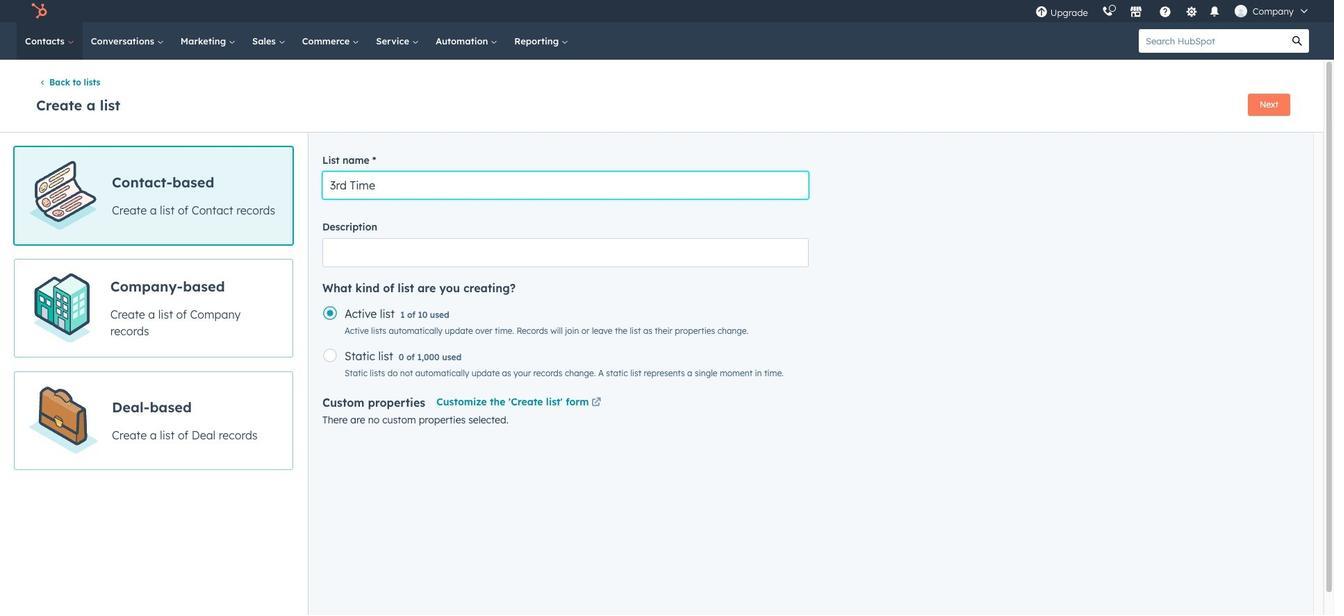 Task type: describe. For each thing, give the bounding box(es) containing it.
link opens in a new window image
[[592, 399, 601, 409]]

List name text field
[[323, 172, 809, 200]]

jacob simon image
[[1235, 5, 1248, 17]]

marketplaces image
[[1130, 6, 1143, 19]]

Search HubSpot search field
[[1139, 29, 1286, 53]]



Task type: vqa. For each thing, say whether or not it's contained in the screenshot.
Link opens in a new window icon
yes



Task type: locate. For each thing, give the bounding box(es) containing it.
link opens in a new window image
[[592, 396, 601, 412]]

None checkbox
[[14, 147, 293, 246], [14, 260, 293, 358], [14, 372, 293, 471], [14, 147, 293, 246], [14, 260, 293, 358], [14, 372, 293, 471]]

None text field
[[323, 239, 809, 268]]

banner
[[33, 90, 1291, 118]]

menu
[[1029, 0, 1318, 22]]



